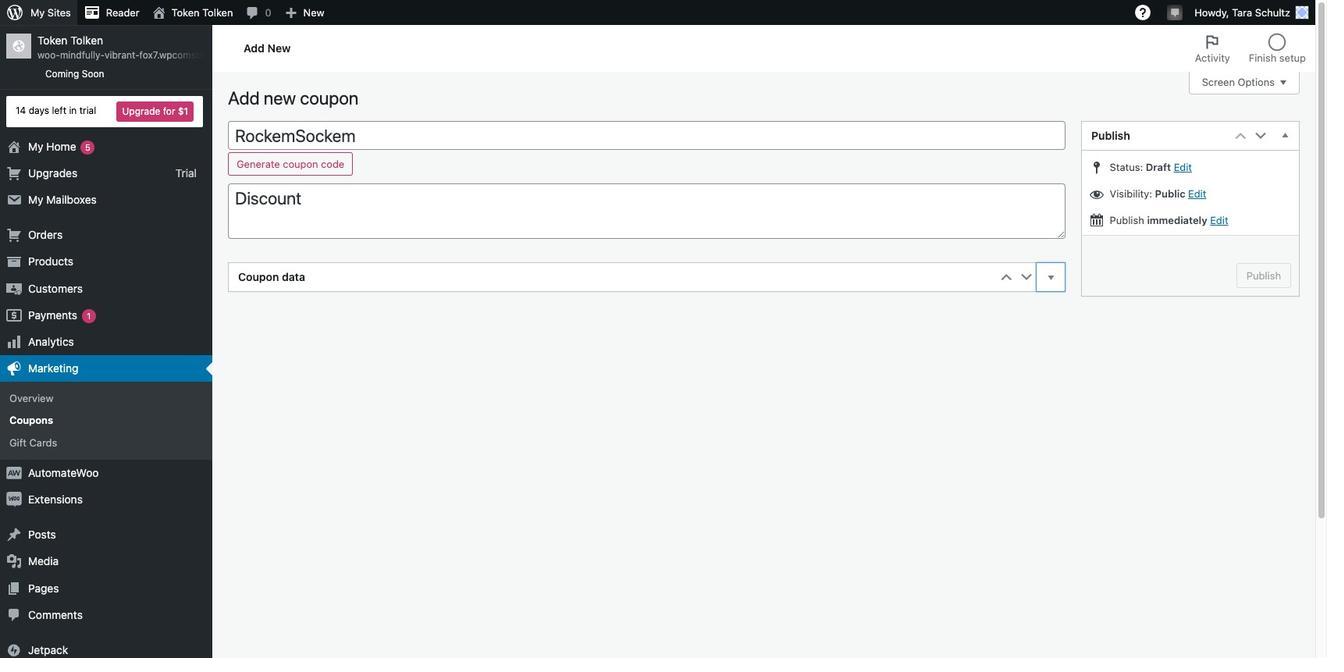 Task type: vqa. For each thing, say whether or not it's contained in the screenshot.
Add New
yes



Task type: locate. For each thing, give the bounding box(es) containing it.
howdy,
[[1195, 6, 1230, 19]]

edit
[[1175, 161, 1193, 173], [1189, 187, 1207, 200], [1211, 214, 1229, 226]]

1 vertical spatial tolken
[[70, 34, 103, 47]]

0 vertical spatial my
[[30, 6, 45, 19]]

token for token tolken
[[172, 6, 200, 19]]

tolken inside token tolken 'link'
[[202, 6, 233, 19]]

1 vertical spatial token
[[37, 34, 68, 47]]

options
[[1239, 76, 1276, 89]]

publish up status:
[[1092, 129, 1131, 142]]

screen options
[[1203, 76, 1276, 89]]

tolken
[[202, 6, 233, 19], [70, 34, 103, 47]]

1 horizontal spatial tolken
[[202, 6, 233, 19]]

upgrade for $1 button
[[117, 101, 194, 122]]

tolken left "0" link on the top of the page
[[202, 6, 233, 19]]

my sites
[[30, 6, 71, 19]]

0 vertical spatial tolken
[[202, 6, 233, 19]]

14
[[16, 105, 26, 117]]

fox7.wpcomstaging.com
[[140, 49, 245, 61]]

1 vertical spatial edit button
[[1189, 187, 1207, 200]]

my left home
[[28, 139, 43, 153]]

new right 0
[[304, 6, 325, 19]]

my for my home 5
[[28, 139, 43, 153]]

0 vertical spatial token
[[172, 6, 200, 19]]

$1
[[178, 105, 188, 117]]

days
[[29, 105, 49, 117]]

new down 0
[[268, 41, 291, 54]]

0 horizontal spatial token
[[37, 34, 68, 47]]

tab list containing activity
[[1186, 25, 1316, 72]]

my
[[30, 6, 45, 19], [28, 139, 43, 153], [28, 193, 43, 206]]

my inside toolbar navigation
[[30, 6, 45, 19]]

my mailboxes link
[[0, 187, 212, 213]]

1 horizontal spatial token
[[172, 6, 200, 19]]

status:
[[1110, 161, 1144, 173]]

1 vertical spatial edit
[[1189, 187, 1207, 200]]

token tolken link
[[146, 0, 239, 25]]

in
[[69, 105, 77, 117]]

coming
[[45, 68, 79, 80]]

customers link
[[0, 275, 212, 302]]

screen options button
[[1189, 71, 1301, 95]]

add
[[244, 41, 265, 54], [228, 87, 260, 109]]

trial
[[79, 105, 96, 117]]

coupons
[[9, 414, 53, 427]]

0 vertical spatial publish
[[1092, 129, 1131, 142]]

token up fox7.wpcomstaging.com
[[172, 6, 200, 19]]

gift cards link
[[0, 432, 212, 454]]

0 vertical spatial new
[[304, 6, 325, 19]]

1 vertical spatial coupon
[[283, 158, 318, 171]]

code
[[321, 158, 345, 171]]

my down upgrades
[[28, 193, 43, 206]]

new link
[[278, 0, 331, 25]]

2 vertical spatial my
[[28, 193, 43, 206]]

1 vertical spatial publish
[[1110, 214, 1145, 226]]

tolken up mindfully-
[[70, 34, 103, 47]]

generate
[[237, 158, 280, 171]]

1 vertical spatial add
[[228, 87, 260, 109]]

public
[[1156, 187, 1186, 200]]

edit button for visibility: public edit
[[1189, 187, 1207, 200]]

sites
[[48, 6, 71, 19]]

publish
[[1092, 129, 1131, 142], [1110, 214, 1145, 226]]

add left new
[[228, 87, 260, 109]]

0 vertical spatial edit button
[[1175, 161, 1193, 173]]

customers
[[28, 282, 83, 295]]

my left sites
[[30, 6, 45, 19]]

publish down the visibility:
[[1110, 214, 1145, 226]]

Description (optional) text field
[[228, 184, 1066, 239]]

edit right immediately
[[1211, 214, 1229, 226]]

tab list
[[1186, 25, 1316, 72]]

2 vertical spatial edit button
[[1211, 214, 1229, 226]]

0 link
[[239, 0, 278, 25]]

my mailboxes
[[28, 193, 97, 206]]

coupon
[[238, 271, 279, 284]]

tolken inside token tolken woo-mindfully-vibrant-fox7.wpcomstaging.com coming soon
[[70, 34, 103, 47]]

0 horizontal spatial new
[[268, 41, 291, 54]]

edit button right immediately
[[1211, 214, 1229, 226]]

upgrade
[[122, 105, 160, 117]]

0 vertical spatial edit
[[1175, 161, 1193, 173]]

tolken for token tolken
[[202, 6, 233, 19]]

automatewoo link
[[0, 460, 212, 487]]

notification image
[[1170, 5, 1182, 18]]

edit right public
[[1189, 187, 1207, 200]]

schultz
[[1256, 6, 1291, 19]]

edit right draft
[[1175, 161, 1193, 173]]

1 vertical spatial my
[[28, 139, 43, 153]]

marketing link
[[0, 355, 212, 382]]

token up the woo- on the top left of page
[[37, 34, 68, 47]]

edit button right draft
[[1175, 161, 1193, 173]]

1
[[87, 311, 91, 321]]

edit for draft
[[1175, 161, 1193, 173]]

analytics
[[28, 335, 74, 348]]

add down "0" link on the top of the page
[[244, 41, 265, 54]]

generate coupon code
[[237, 158, 345, 171]]

posts
[[28, 528, 56, 541]]

0 horizontal spatial tolken
[[70, 34, 103, 47]]

gift cards
[[9, 436, 57, 449]]

orders link
[[0, 222, 212, 249]]

tara
[[1233, 6, 1253, 19]]

0 vertical spatial add
[[244, 41, 265, 54]]

products link
[[0, 249, 212, 275]]

visibility:
[[1110, 187, 1153, 200]]

coupon right new
[[300, 87, 359, 109]]

1 horizontal spatial new
[[304, 6, 325, 19]]

upgrades
[[28, 166, 77, 179]]

None submit
[[1237, 263, 1292, 288]]

add for add new coupon
[[228, 87, 260, 109]]

coupon left code
[[283, 158, 318, 171]]

token inside token tolken woo-mindfully-vibrant-fox7.wpcomstaging.com coming soon
[[37, 34, 68, 47]]

new inside toolbar navigation
[[304, 6, 325, 19]]

data
[[282, 271, 305, 284]]

add for add new
[[244, 41, 265, 54]]

None text field
[[228, 121, 1066, 150]]

token inside 'link'
[[172, 6, 200, 19]]

media link
[[0, 549, 212, 575]]

new
[[304, 6, 325, 19], [268, 41, 291, 54]]

edit button right public
[[1189, 187, 1207, 200]]

pages
[[28, 582, 59, 595]]

my sites link
[[0, 0, 77, 25]]

marketing
[[28, 362, 78, 375]]

activity
[[1196, 52, 1231, 64]]

add new coupon
[[228, 87, 359, 109]]

2 vertical spatial edit
[[1211, 214, 1229, 226]]

tolken for token tolken woo-mindfully-vibrant-fox7.wpcomstaging.com coming soon
[[70, 34, 103, 47]]

soon
[[82, 68, 104, 80]]

token tolken
[[172, 6, 233, 19]]



Task type: describe. For each thing, give the bounding box(es) containing it.
my for my mailboxes
[[28, 193, 43, 206]]

reader link
[[77, 0, 146, 25]]

payments 1
[[28, 308, 91, 322]]

jetpack link
[[0, 637, 212, 658]]

mailboxes
[[46, 193, 97, 206]]

new
[[264, 87, 296, 109]]

coupons link
[[0, 410, 212, 432]]

0
[[265, 6, 272, 19]]

activity button
[[1186, 25, 1240, 72]]

add new
[[244, 41, 291, 54]]

publish immediately edit
[[1108, 214, 1229, 226]]

draft
[[1147, 161, 1172, 173]]

14 days left in trial
[[16, 105, 96, 117]]

pages link
[[0, 575, 212, 602]]

overview
[[9, 392, 53, 405]]

generate coupon code link
[[228, 153, 353, 176]]

products
[[28, 255, 74, 268]]

comments link
[[0, 602, 212, 629]]

screen
[[1203, 76, 1236, 89]]

analytics link
[[0, 329, 212, 355]]

5
[[85, 142, 90, 152]]

media
[[28, 555, 59, 568]]

setup
[[1280, 52, 1307, 64]]

extensions
[[28, 493, 83, 506]]

reader
[[106, 6, 140, 19]]

publish for publish
[[1092, 129, 1131, 142]]

jetpack
[[28, 644, 68, 657]]

howdy, tara schultz
[[1195, 6, 1291, 19]]

toolbar navigation
[[0, 0, 1316, 28]]

my for my sites
[[30, 6, 45, 19]]

posts link
[[0, 522, 212, 549]]

mindfully-
[[60, 49, 105, 61]]

my home 5
[[28, 139, 90, 153]]

finish setup
[[1250, 52, 1307, 64]]

1 vertical spatial new
[[268, 41, 291, 54]]

left
[[52, 105, 66, 117]]

comments
[[28, 608, 83, 622]]

edit for public
[[1189, 187, 1207, 200]]

immediately
[[1148, 214, 1208, 226]]

main menu navigation
[[0, 25, 245, 658]]

finish setup button
[[1240, 25, 1316, 72]]

overview link
[[0, 388, 212, 410]]

finish
[[1250, 52, 1277, 64]]

automatewoo
[[28, 466, 99, 479]]

payments
[[28, 308, 77, 322]]

vibrant-
[[105, 49, 140, 61]]

token tolken woo-mindfully-vibrant-fox7.wpcomstaging.com coming soon
[[37, 34, 245, 80]]

token for token tolken woo-mindfully-vibrant-fox7.wpcomstaging.com coming soon
[[37, 34, 68, 47]]

for
[[163, 105, 175, 117]]

edit button for status: draft edit
[[1175, 161, 1193, 173]]

0 vertical spatial coupon
[[300, 87, 359, 109]]

coupon inside generate coupon code 'link'
[[283, 158, 318, 171]]

extensions link
[[0, 487, 212, 513]]

upgrade for $1
[[122, 105, 188, 117]]

woo-
[[37, 49, 60, 61]]

status: draft edit
[[1108, 161, 1193, 173]]

publish for publish immediately edit
[[1110, 214, 1145, 226]]

coupon data
[[238, 271, 305, 284]]

visibility: public edit
[[1108, 187, 1207, 200]]

orders
[[28, 228, 63, 241]]

gift
[[9, 436, 27, 449]]

home
[[46, 139, 76, 153]]

trial
[[176, 166, 197, 179]]

cards
[[29, 436, 57, 449]]



